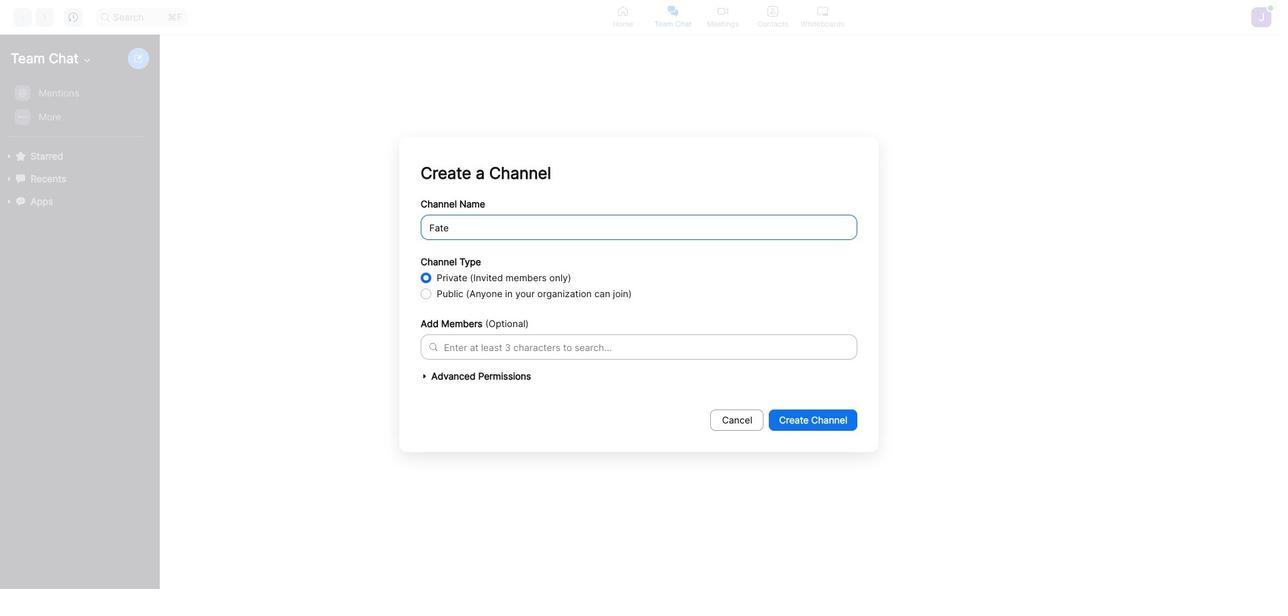 Task type: vqa. For each thing, say whether or not it's contained in the screenshot.
edit project icon
no



Task type: locate. For each thing, give the bounding box(es) containing it.
magnifier image
[[101, 13, 109, 21], [101, 13, 109, 21]]

team chat image
[[668, 6, 678, 16]]

group
[[0, 81, 153, 137]]

whiteboard small image
[[817, 6, 828, 16]]

None text field
[[444, 341, 447, 354]]

Channel Type, Public (Anyone in your organization can join) button
[[421, 289, 431, 300]]

profile contact image
[[768, 6, 778, 16], [768, 6, 778, 16]]

tree
[[0, 80, 157, 226]]

channel type, private (invited members only) image
[[421, 273, 431, 284]]

home small image
[[618, 6, 628, 16]]

triangle right image
[[421, 373, 429, 381], [421, 373, 429, 381]]

channel type, public (anyone in your organization can join) image
[[421, 289, 431, 300]]

magnifier image
[[429, 344, 437, 351], [429, 344, 437, 351]]

new image
[[134, 55, 142, 63], [134, 55, 142, 63]]

home small image
[[618, 6, 628, 16]]

option group
[[421, 270, 857, 302]]

tab list
[[598, 0, 848, 34]]



Task type: describe. For each thing, give the bounding box(es) containing it.
video on image
[[718, 6, 728, 16]]

whiteboard small image
[[817, 6, 828, 16]]

Channel Type, Private (Invited members only) button
[[421, 273, 431, 284]]

e.g. Happy Crew text field
[[421, 215, 857, 240]]

team chat image
[[668, 6, 678, 16]]

video on image
[[718, 6, 728, 16]]



